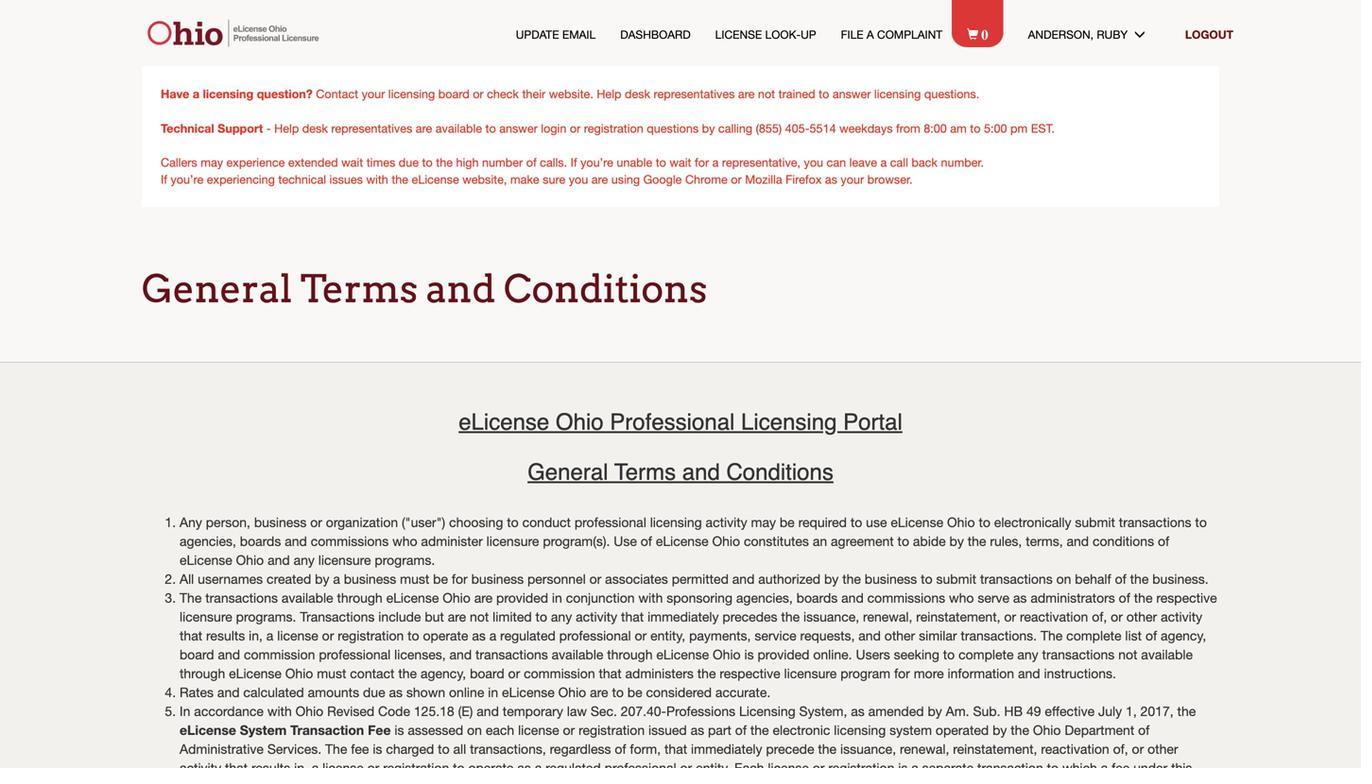 Task type: describe. For each thing, give the bounding box(es) containing it.
a up calculated on the left bottom of page
[[267, 629, 274, 644]]

0 vertical spatial if
[[571, 156, 577, 169]]

of right part
[[736, 723, 747, 739]]

by right abide
[[950, 534, 964, 550]]

405-
[[786, 122, 810, 135]]

number.
[[941, 156, 984, 169]]

transaction
[[978, 761, 1044, 769]]

0 vertical spatial respective
[[1157, 591, 1218, 606]]

immediately inside any person, business or organization ("user") choosing to conduct professional licensing activity may be required to use elicense ohio to electronically submit transactions to agencies, boards and commissions who administer licensure program(s). use of elicense ohio constitutes an agreement to abide by the rules, terms, and conditions of elicense ohio and any licensure programs. all usernames created by a business must be for business personnel or associates permitted and authorized by the business to submit transactions on behalf of the business. the transactions available through elicense ohio are provided in conjunction with sponsoring agencies, boards and commissions who serve as administrators of the respective licensure programs. transactions include but are not limited to any activity that immediately precedes the issuance, renewal, reinstatement, or reactivation of, or other activity that results in, a license or registration to operate as a regulated professional or entity, payments, service requests, and other similar transactions. the complete list of agency, board and commission professional licenses, and transactions available through elicense ohio is provided online. users seeking to complete any transactions not available through elicense ohio must contact the agency, board or commission that administers the respective licensure program for more information and instructions. rates and calculated amounts due as shown online in elicense ohio are to be considered accurate.
[[648, 610, 719, 625]]

include
[[379, 610, 421, 625]]

terms,
[[1026, 534, 1064, 550]]

or left organization
[[310, 515, 322, 531]]

by inside in accordance with ohio revised code 125.18 (e) and temporary law sec. 207.40-professions licensing system, as amended by am. sub. hb 49 effective july 1, 2017, the elicense system transaction fee
[[928, 704, 943, 720]]

1 vertical spatial programs.
[[236, 610, 296, 625]]

email
[[563, 28, 596, 41]]

system
[[240, 723, 287, 739]]

or inside have a licensing question? contact your licensing board or check their website. help desk representatives are not trained to answer licensing questions.
[[473, 87, 484, 101]]

as up the code in the bottom of the page
[[389, 685, 403, 701]]

of right list
[[1146, 629, 1158, 644]]

constitutes
[[744, 534, 809, 550]]

business.
[[1153, 572, 1209, 587]]

information
[[948, 666, 1015, 682]]

to left abide
[[898, 534, 910, 550]]

licensure down conduct
[[487, 534, 539, 550]]

49
[[1027, 704, 1042, 720]]

transactions up the serve
[[981, 572, 1053, 587]]

1 vertical spatial other
[[885, 629, 916, 644]]

1 vertical spatial must
[[317, 666, 346, 682]]

1 vertical spatial general terms and conditions
[[528, 459, 834, 485]]

fee
[[368, 723, 391, 739]]

1 vertical spatial boards
[[797, 591, 838, 606]]

file a complaint
[[841, 28, 943, 41]]

list
[[1126, 629, 1142, 644]]

or up conjunction
[[590, 572, 602, 587]]

license look-up link
[[716, 26, 817, 43]]

online.
[[814, 648, 853, 663]]

experience
[[227, 156, 285, 169]]

trained
[[779, 87, 816, 101]]

is down fee
[[373, 742, 382, 758]]

assessed
[[408, 723, 464, 739]]

registration inside any person, business or organization ("user") choosing to conduct professional licensing activity may be required to use elicense ohio to electronically submit transactions to agencies, boards and commissions who administer licensure program(s). use of elicense ohio constitutes an agreement to abide by the rules, terms, and conditions of elicense ohio and any licensure programs. all usernames created by a business must be for business personnel or associates permitted and authorized by the business to submit transactions on behalf of the business. the transactions available through elicense ohio are provided in conjunction with sponsoring agencies, boards and commissions who serve as administrators of the respective licensure programs. transactions include but are not limited to any activity that immediately precedes the issuance, renewal, reinstatement, or reactivation of, or other activity that results in, a license or registration to operate as a regulated professional or entity, payments, service requests, and other similar transactions. the complete list of agency, board and commission professional licenses, and transactions available through elicense ohio is provided online. users seeking to complete any transactions not available through elicense ohio must contact the agency, board or commission that administers the respective licensure program for more information and instructions. rates and calculated amounts due as shown online in elicense ohio are to be considered accurate.
[[338, 629, 404, 644]]

licensing inside in accordance with ohio revised code 125.18 (e) and temporary law sec. 207.40-professions licensing system, as amended by am. sub. hb 49 effective july 1, 2017, the elicense system transaction fee
[[740, 704, 796, 720]]

by inside is assessed on each license or registration issued as part of the electronic licensing system operated by the ohio department of administrative services. the fee is charged to all transactions, regardless of form, that immediately precede the issuance, renewal, reinstatement, reactivation of, or other activity that results in, a license or registration to operate as a regulated professional or entity. each license or registration is a separate transaction to which a fee under th
[[993, 723, 1008, 739]]

board inside have a licensing question? contact your licensing board or check their website. help desk representatives are not trained to answer licensing questions.
[[439, 87, 470, 101]]

activity down conjunction
[[576, 610, 618, 625]]

in
[[180, 704, 190, 720]]

registration down sec.
[[579, 723, 645, 739]]

desk inside have a licensing question? contact your licensing board or check their website. help desk representatives are not trained to answer licensing questions.
[[625, 87, 651, 101]]

amended
[[869, 704, 925, 720]]

technical
[[278, 173, 326, 186]]

licensure down the online.
[[785, 666, 837, 682]]

0 horizontal spatial boards
[[240, 534, 281, 550]]

0 vertical spatial commissions
[[311, 534, 389, 550]]

0 horizontal spatial agencies,
[[180, 534, 236, 550]]

check
[[487, 87, 519, 101]]

1 horizontal spatial who
[[950, 591, 975, 606]]

to down similar in the right bottom of the page
[[944, 648, 955, 663]]

as down transactions,
[[518, 761, 531, 769]]

may inside callers may experience extended wait times due to the high number of calls. if you're unable to wait for a representative, you can leave a call back number. if you're experiencing technical issues with the elicense website, make sure you are using google chrome or mozilla firefox as your browser.
[[201, 156, 223, 169]]

organization
[[326, 515, 398, 531]]

1 vertical spatial agencies,
[[737, 591, 793, 606]]

abide
[[913, 534, 946, 550]]

a down transactions,
[[535, 761, 542, 769]]

anderson, ruby
[[1029, 28, 1135, 41]]

make
[[511, 173, 540, 186]]

website.
[[549, 87, 594, 101]]

1 horizontal spatial in
[[552, 591, 563, 606]]

desk inside technical support - help desk representatives are available to answer login or registration questions by calling (855) 405-5514 weekdays from 8:00 am to 5:00 pm est.
[[302, 122, 328, 135]]

the up list
[[1135, 591, 1153, 606]]

reinstatement, inside any person, business or organization ("user") choosing to conduct professional licensing activity may be required to use elicense ohio to electronically submit transactions to agencies, boards and commissions who administer licensure program(s). use of elicense ohio constitutes an agreement to abide by the rules, terms, and conditions of elicense ohio and any licensure programs. all usernames created by a business must be for business personnel or associates permitted and authorized by the business to submit transactions on behalf of the business. the transactions available through elicense ohio are provided in conjunction with sponsoring agencies, boards and commissions who serve as administrators of the respective licensure programs. transactions include but are not limited to any activity that immediately precedes the issuance, renewal, reinstatement, or reactivation of, or other activity that results in, a license or registration to operate as a regulated professional or entity, payments, service requests, and other similar transactions. the complete list of agency, board and commission professional licenses, and transactions available through elicense ohio is provided online. users seeking to complete any transactions not available through elicense ohio must contact the agency, board or commission that administers the respective licensure program for more information and instructions. rates and calculated amounts due as shown online in elicense ohio are to be considered accurate.
[[917, 610, 1001, 625]]

issuance, inside is assessed on each license or registration issued as part of the electronic licensing system operated by the ohio department of administrative services. the fee is charged to all transactions, regardless of form, that immediately precede the issuance, renewal, reinstatement, reactivation of, or other activity that results in, a license or registration to operate as a regulated professional or entity. each license or registration is a separate transaction to which a fee under th
[[841, 742, 897, 758]]

2 horizontal spatial the
[[1041, 629, 1063, 644]]

-
[[266, 122, 271, 135]]

of, inside is assessed on each license or registration issued as part of the electronic licensing system operated by the ohio department of administrative services. the fee is charged to all transactions, regardless of form, that immediately precede the issuance, renewal, reinstatement, reactivation of, or other activity that results in, a license or registration to operate as a regulated professional or entity. each license or registration is a separate transaction to which a fee under th
[[1114, 742, 1129, 758]]

sec.
[[591, 704, 617, 720]]

license
[[716, 28, 762, 41]]

to down all
[[453, 761, 465, 769]]

transactions up instructions. on the right of page
[[1043, 648, 1115, 663]]

1 vertical spatial through
[[607, 648, 653, 663]]

system,
[[800, 704, 848, 720]]

1,
[[1126, 704, 1137, 720]]

1 horizontal spatial must
[[400, 572, 430, 587]]

dashboard
[[621, 28, 691, 41]]

results inside is assessed on each license or registration issued as part of the electronic licensing system operated by the ohio department of administrative services. the fee is charged to all transactions, regardless of form, that immediately precede the issuance, renewal, reinstatement, reactivation of, or other activity that results in, a license or registration to operate as a regulated professional or entity. each license or registration is a separate transaction to which a fee under th
[[252, 761, 291, 769]]

to up sec.
[[612, 685, 624, 701]]

or down fee
[[368, 761, 380, 769]]

business up "limited"
[[472, 572, 524, 587]]

the down electronic
[[818, 742, 837, 758]]

renewal, inside is assessed on each license or registration issued as part of the electronic licensing system operated by the ohio department of administrative services. the fee is charged to all transactions, regardless of form, that immediately precede the issuance, renewal, reinstatement, reactivation of, or other activity that results in, a license or registration to operate as a regulated professional or entity. each license or registration is a separate transaction to which a fee under th
[[900, 742, 950, 758]]

portal
[[844, 410, 903, 436]]

the down hb
[[1011, 723, 1030, 739]]

that up sec.
[[599, 666, 622, 682]]

2017,
[[1141, 704, 1174, 720]]

the left high
[[436, 156, 453, 169]]

by inside technical support - help desk representatives are available to answer login or registration questions by calling (855) 405-5514 weekdays from 8:00 am to 5:00 pm est.
[[702, 122, 715, 135]]

a down services.
[[312, 761, 319, 769]]

0 horizontal spatial provided
[[497, 591, 549, 606]]

0 horizontal spatial board
[[180, 648, 214, 663]]

browser.
[[868, 173, 913, 186]]

are inside have a licensing question? contact your licensing board or check their website. help desk representatives are not trained to answer licensing questions.
[[739, 87, 755, 101]]

similar
[[919, 629, 958, 644]]

administer
[[421, 534, 483, 550]]

may inside any person, business or organization ("user") choosing to conduct professional licensing activity may be required to use elicense ohio to electronically submit transactions to agencies, boards and commissions who administer licensure program(s). use of elicense ohio constitutes an agreement to abide by the rules, terms, and conditions of elicense ohio and any licensure programs. all usernames created by a business must be for business personnel or associates permitted and authorized by the business to submit transactions on behalf of the business. the transactions available through elicense ohio are provided in conjunction with sponsoring agencies, boards and commissions who serve as administrators of the respective licensure programs. transactions include but are not limited to any activity that immediately precedes the issuance, renewal, reinstatement, or reactivation of, or other activity that results in, a license or registration to operate as a regulated professional or entity, payments, service requests, and other similar transactions. the complete list of agency, board and commission professional licenses, and transactions available through elicense ohio is provided online. users seeking to complete any transactions not available through elicense ohio must contact the agency, board or commission that administers the respective licensure program for more information and instructions. rates and calculated amounts due as shown online in elicense ohio are to be considered accurate.
[[751, 515, 776, 531]]

associates
[[605, 572, 668, 587]]

to up licenses,
[[408, 629, 420, 644]]

any person, business or organization ("user") choosing to conduct professional licensing activity may be required to use elicense ohio to electronically submit transactions to agencies, boards and commissions who administer licensure program(s). use of elicense ohio constitutes an agreement to abide by the rules, terms, and conditions of elicense ohio and any licensure programs. all usernames created by a business must be for business personnel or associates permitted and authorized by the business to submit transactions on behalf of the business. the transactions available through elicense ohio are provided in conjunction with sponsoring agencies, boards and commissions who serve as administrators of the respective licensure programs. transactions include but are not limited to any activity that immediately precedes the issuance, renewal, reinstatement, or reactivation of, or other activity that results in, a license or registration to operate as a regulated professional or entity, payments, service requests, and other similar transactions. the complete list of agency, board and commission professional licenses, and transactions available through elicense ohio is provided online. users seeking to complete any transactions not available through elicense ohio must contact the agency, board or commission that administers the respective licensure program for more information and instructions. rates and calculated amounts due as shown online in elicense ohio are to be considered accurate.
[[180, 515, 1218, 701]]

activity inside is assessed on each license or registration issued as part of the electronic licensing system operated by the ohio department of administrative services. the fee is charged to all transactions, regardless of form, that immediately precede the issuance, renewal, reinstatement, reactivation of, or other activity that results in, a license or registration to operate as a regulated professional or entity. each license or registration is a separate transaction to which a fee under th
[[180, 761, 221, 769]]

or up temporary
[[508, 666, 520, 682]]

operated
[[936, 723, 989, 739]]

your inside callers may experience extended wait times due to the high number of calls. if you're unable to wait for a representative, you can leave a call back number. if you're experiencing technical issues with the elicense website, make sure you are using google chrome or mozilla firefox as your browser.
[[841, 173, 865, 186]]

2 vertical spatial board
[[470, 666, 505, 682]]

2 wait from the left
[[670, 156, 692, 169]]

regardless
[[550, 742, 611, 758]]

1 horizontal spatial submit
[[1076, 515, 1116, 531]]

0 horizontal spatial be
[[433, 572, 448, 587]]

other inside is assessed on each license or registration issued as part of the electronic licensing system operated by the ohio department of administrative services. the fee is charged to all transactions, regardless of form, that immediately precede the issuance, renewal, reinstatement, reactivation of, or other activity that results in, a license or registration to operate as a regulated professional or entity. each license or registration is a separate transaction to which a fee under th
[[1148, 742, 1179, 758]]

0 horizontal spatial who
[[393, 534, 418, 550]]

more
[[914, 666, 944, 682]]

125.18
[[414, 704, 455, 720]]

department
[[1065, 723, 1135, 739]]

available up law
[[552, 648, 604, 663]]

accordance
[[194, 704, 264, 720]]

0 horizontal spatial agency,
[[421, 666, 466, 682]]

that down all
[[180, 629, 203, 644]]

is down system
[[899, 761, 908, 769]]

or down behalf
[[1111, 610, 1123, 625]]

calculated
[[243, 685, 304, 701]]

but
[[425, 610, 444, 625]]

use
[[614, 534, 637, 550]]

with inside in accordance with ohio revised code 125.18 (e) and temporary law sec. 207.40-professions licensing system, as amended by am. sub. hb 49 effective july 1, 2017, the elicense system transaction fee
[[267, 704, 292, 720]]

to up rules,
[[979, 515, 991, 531]]

1 horizontal spatial commission
[[524, 666, 595, 682]]

(855)
[[756, 122, 782, 135]]

transactions,
[[470, 742, 546, 758]]

due inside callers may experience extended wait times due to the high number of calls. if you're unable to wait for a representative, you can leave a call back number. if you're experiencing technical issues with the elicense website, make sure you are using google chrome or mozilla firefox as your browser.
[[399, 156, 419, 169]]

1 horizontal spatial complete
[[1067, 629, 1122, 644]]

professional down conjunction
[[560, 629, 631, 644]]

2 vertical spatial for
[[895, 666, 911, 682]]

business down agreement
[[865, 572, 918, 587]]

the down agreement
[[843, 572, 861, 587]]

as inside in accordance with ohio revised code 125.18 (e) and temporary law sec. 207.40-professions licensing system, as amended by am. sub. hb 49 effective july 1, 2017, the elicense system transaction fee
[[851, 704, 865, 720]]

is assessed on each license or registration issued as part of the electronic licensing system operated by the ohio department of administrative services. the fee is charged to all transactions, regardless of form, that immediately precede the issuance, renewal, reinstatement, reactivation of, or other activity that results in, a license or registration to operate as a regulated professional or entity. each license or registration is a separate transaction to which a fee under th
[[180, 723, 1219, 769]]

transactions down "limited"
[[476, 648, 548, 663]]

online
[[449, 685, 485, 701]]

support
[[218, 121, 263, 135]]

your inside have a licensing question? contact your licensing board or check their website. help desk representatives are not trained to answer licensing questions.
[[362, 87, 385, 101]]

1 horizontal spatial conditions
[[727, 459, 834, 485]]

complaint
[[878, 28, 943, 41]]

transactions down usernames
[[205, 591, 278, 606]]

0 horizontal spatial if
[[161, 173, 167, 186]]

license look-up
[[716, 28, 817, 41]]

help inside have a licensing question? contact your licensing board or check their website. help desk representatives are not trained to answer licensing questions.
[[597, 87, 622, 101]]

to inside have a licensing question? contact your licensing board or check their website. help desk representatives are not trained to answer licensing questions.
[[819, 87, 830, 101]]

of right 'conditions'
[[1158, 534, 1170, 550]]

menu down image
[[1135, 28, 1161, 40]]

0 horizontal spatial conditions
[[504, 266, 708, 312]]

issued
[[649, 723, 687, 739]]

is down the code in the bottom of the page
[[395, 723, 404, 739]]

transactions up 'conditions'
[[1120, 515, 1192, 531]]

contact
[[316, 87, 358, 101]]

operate inside is assessed on each license or registration issued as part of the electronic licensing system operated by the ohio department of administrative services. the fee is charged to all transactions, regardless of form, that immediately precede the issuance, renewal, reinstatement, reactivation of, or other activity that results in, a license or registration to operate as a regulated professional or entity. each license or registration is a separate transaction to which a fee under th
[[469, 761, 514, 769]]

created
[[267, 572, 311, 587]]

as up online
[[472, 629, 486, 644]]

anderson, ruby link
[[1029, 26, 1161, 43]]

or left entity,
[[635, 629, 647, 644]]

of right use
[[641, 534, 653, 550]]

1 vertical spatial any
[[551, 610, 572, 625]]

0 horizontal spatial through
[[180, 666, 225, 682]]

0 horizontal spatial submit
[[937, 572, 977, 587]]

results inside any person, business or organization ("user") choosing to conduct professional licensing activity may be required to use elicense ohio to electronically submit transactions to agencies, boards and commissions who administer licensure program(s). use of elicense ohio constitutes an agreement to abide by the rules, terms, and conditions of elicense ohio and any licensure programs. all usernames created by a business must be for business personnel or associates permitted and authorized by the business to submit transactions on behalf of the business. the transactions available through elicense ohio are provided in conjunction with sponsoring agencies, boards and commissions who serve as administrators of the respective licensure programs. transactions include but are not limited to any activity that immediately precedes the issuance, renewal, reinstatement, or reactivation of, or other activity that results in, a license or registration to operate as a regulated professional or entity, payments, service requests, and other similar transactions. the complete list of agency, board and commission professional licenses, and transactions available through elicense ohio is provided online. users seeking to complete any transactions not available through elicense ohio must contact the agency, board or commission that administers the respective licensure program for more information and instructions. rates and calculated amounts due as shown online in elicense ohio are to be considered accurate.
[[206, 629, 245, 644]]

considered
[[646, 685, 712, 701]]

licensing right contact
[[389, 87, 435, 101]]

a down "limited"
[[490, 629, 497, 644]]

licensing inside any person, business or organization ("user") choosing to conduct professional licensing activity may be required to use elicense ohio to electronically submit transactions to agencies, boards and commissions who administer licensure program(s). use of elicense ohio constitutes an agreement to abide by the rules, terms, and conditions of elicense ohio and any licensure programs. all usernames created by a business must be for business personnel or associates permitted and authorized by the business to submit transactions on behalf of the business. the transactions available through elicense ohio are provided in conjunction with sponsoring agencies, boards and commissions who serve as administrators of the respective licensure programs. transactions include but are not limited to any activity that immediately precedes the issuance, renewal, reinstatement, or reactivation of, or other activity that results in, a license or registration to operate as a regulated professional or entity, payments, service requests, and other similar transactions. the complete list of agency, board and commission professional licenses, and transactions available through elicense ohio is provided online. users seeking to complete any transactions not available through elicense ohio must contact the agency, board or commission that administers the respective licensure program for more information and instructions. rates and calculated amounts due as shown online in elicense ohio are to be considered accurate.
[[650, 515, 702, 531]]

to up number
[[486, 122, 496, 135]]

or left 'entity.'
[[680, 761, 692, 769]]

the inside in accordance with ohio revised code 125.18 (e) and temporary law sec. 207.40-professions licensing system, as amended by am. sub. hb 49 effective july 1, 2017, the elicense system transaction fee
[[1178, 704, 1197, 720]]

0 vertical spatial any
[[294, 553, 315, 569]]

to right am
[[971, 122, 981, 135]]

issues
[[330, 173, 363, 186]]

2 horizontal spatial be
[[780, 515, 795, 531]]

callers may experience extended wait times due to the high number of calls. if you're unable to wait for a representative, you can leave a call back number. if you're experiencing technical issues with the elicense website, make sure you are using google chrome or mozilla firefox as your browser.
[[161, 156, 984, 186]]

behalf
[[1076, 572, 1112, 587]]

licensing up the support on the top left
[[203, 87, 254, 101]]

ohio up but
[[443, 591, 471, 606]]

transactions
[[300, 610, 375, 625]]

rates
[[180, 685, 214, 701]]

of up list
[[1119, 591, 1131, 606]]

administrators
[[1031, 591, 1116, 606]]

registration down "charged"
[[383, 761, 449, 769]]

0 horizontal spatial general
[[142, 266, 292, 312]]

to right "limited"
[[536, 610, 548, 625]]

5514
[[810, 122, 837, 135]]

of down 2017,
[[1139, 723, 1150, 739]]

transactions.
[[961, 629, 1038, 644]]

under
[[1134, 761, 1168, 769]]

the left rules,
[[968, 534, 987, 550]]

are inside technical support - help desk representatives are available to answer login or registration questions by calling (855) 405-5514 weekdays from 8:00 am to 5:00 pm est.
[[416, 122, 432, 135]]

technical support - help desk representatives are available to answer login or registration questions by calling (855) 405-5514 weekdays from 8:00 am to 5:00 pm est.
[[161, 121, 1055, 135]]

1 horizontal spatial programs.
[[375, 553, 435, 569]]

2 vertical spatial any
[[1018, 648, 1039, 663]]

services.
[[267, 742, 322, 758]]

license down precede at the right bottom of the page
[[768, 761, 809, 769]]

to left high
[[422, 156, 433, 169]]

representative,
[[722, 156, 801, 169]]

to up google
[[656, 156, 667, 169]]

limited
[[493, 610, 532, 625]]

precedes
[[723, 610, 778, 625]]

the down licenses,
[[398, 666, 417, 682]]

of right behalf
[[1116, 572, 1127, 587]]

conditions
[[1093, 534, 1155, 550]]

0 vertical spatial fee
[[351, 742, 369, 758]]

a right which
[[1101, 761, 1109, 769]]

as right the serve
[[1014, 591, 1027, 606]]

or up under
[[1133, 742, 1145, 758]]

immediately inside is assessed on each license or registration issued as part of the electronic licensing system operated by the ohio department of administrative services. the fee is charged to all transactions, regardless of form, that immediately precede the issuance, renewal, reinstatement, reactivation of, or other activity that results in, a license or registration to operate as a regulated professional or entity. each license or registration is a separate transaction to which a fee under th
[[691, 742, 763, 758]]

regulated inside any person, business or organization ("user") choosing to conduct professional licensing activity may be required to use elicense ohio to electronically submit transactions to agencies, boards and commissions who administer licensure program(s). use of elicense ohio constitutes an agreement to abide by the rules, terms, and conditions of elicense ohio and any licensure programs. all usernames created by a business must be for business personnel or associates permitted and authorized by the business to submit transactions on behalf of the business. the transactions available through elicense ohio are provided in conjunction with sponsoring agencies, boards and commissions who serve as administrators of the respective licensure programs. transactions include but are not limited to any activity that immediately precedes the issuance, renewal, reinstatement, or reactivation of, or other activity that results in, a license or registration to operate as a regulated professional or entity, payments, service requests, and other similar transactions. the complete list of agency, board and commission professional licenses, and transactions available through elicense ohio is provided online. users seeking to complete any transactions not available through elicense ohio must contact the agency, board or commission that administers the respective licensure program for more information and instructions. rates and calculated amounts due as shown online in elicense ohio are to be considered accurate.
[[500, 629, 556, 644]]

elicense inside callers may experience extended wait times due to the high number of calls. if you're unable to wait for a representative, you can leave a call back number. if you're experiencing technical issues with the elicense website, make sure you are using google chrome or mozilla firefox as your browser.
[[412, 173, 459, 186]]

answer inside technical support - help desk representatives are available to answer login or registration questions by calling (855) 405-5514 weekdays from 8:00 am to 5:00 pm est.
[[500, 122, 538, 135]]

to up agreement
[[851, 515, 863, 531]]

update email link
[[516, 26, 596, 43]]

the left business.
[[1131, 572, 1149, 587]]

business up include
[[344, 572, 396, 587]]

due inside any person, business or organization ("user") choosing to conduct professional licensing activity may be required to use elicense ohio to electronically submit transactions to agencies, boards and commissions who administer licensure program(s). use of elicense ohio constitutes an agreement to abide by the rules, terms, and conditions of elicense ohio and any licensure programs. all usernames created by a business must be for business personnel or associates permitted and authorized by the business to submit transactions on behalf of the business. the transactions available through elicense ohio are provided in conjunction with sponsoring agencies, boards and commissions who serve as administrators of the respective licensure programs. transactions include but are not limited to any activity that immediately precedes the issuance, renewal, reinstatement, or reactivation of, or other activity that results in, a license or registration to operate as a regulated professional or entity, payments, service requests, and other similar transactions. the complete list of agency, board and commission professional licenses, and transactions available through elicense ohio is provided online. users seeking to complete any transactions not available through elicense ohio must contact the agency, board or commission that administers the respective licensure program for more information and instructions. rates and calculated amounts due as shown online in elicense ohio are to be considered accurate.
[[363, 685, 385, 701]]

as inside callers may experience extended wait times due to the high number of calls. if you're unable to wait for a representative, you can leave a call back number. if you're experiencing technical issues with the elicense website, make sure you are using google chrome or mozilla firefox as your browser.
[[825, 173, 838, 186]]

ohio up usernames
[[236, 553, 264, 569]]

to left conduct
[[507, 515, 519, 531]]

activity up the constitutes
[[706, 515, 748, 531]]

ohio up calculated on the left bottom of page
[[285, 666, 313, 682]]

0 vertical spatial you're
[[581, 156, 614, 169]]

to down abide
[[921, 572, 933, 587]]

2 horizontal spatial not
[[1119, 648, 1138, 663]]

ohio left professional
[[556, 410, 604, 436]]

issuance, inside any person, business or organization ("user") choosing to conduct professional licensing activity may be required to use elicense ohio to electronically submit transactions to agencies, boards and commissions who administer licensure program(s). use of elicense ohio constitutes an agreement to abide by the rules, terms, and conditions of elicense ohio and any licensure programs. all usernames created by a business must be for business personnel or associates permitted and authorized by the business to submit transactions on behalf of the business. the transactions available through elicense ohio are provided in conjunction with sponsoring agencies, boards and commissions who serve as administrators of the respective licensure programs. transactions include but are not limited to any activity that immediately precedes the issuance, renewal, reinstatement, or reactivation of, or other activity that results in, a license or registration to operate as a regulated professional or entity, payments, service requests, and other similar transactions. the complete list of agency, board and commission professional licenses, and transactions available through elicense ohio is provided online. users seeking to complete any transactions not available through elicense ohio must contact the agency, board or commission that administers the respective licensure program for more information and instructions. rates and calculated amounts due as shown online in elicense ohio are to be considered accurate.
[[804, 610, 860, 625]]

of inside callers may experience extended wait times due to the high number of calls. if you're unable to wait for a representative, you can leave a call back number. if you're experiencing technical issues with the elicense website, make sure you are using google chrome or mozilla firefox as your browser.
[[527, 156, 537, 169]]

up
[[801, 28, 817, 41]]

that down issued at the bottom of the page
[[665, 742, 688, 758]]

seeking
[[894, 648, 940, 663]]

choosing
[[449, 515, 503, 531]]

registration inside technical support - help desk representatives are available to answer login or registration questions by calling (855) 405-5514 weekdays from 8:00 am to 5:00 pm est.
[[584, 122, 644, 135]]

1 vertical spatial fee
[[1112, 761, 1130, 769]]

0 vertical spatial licensing
[[741, 410, 837, 436]]

0 vertical spatial through
[[337, 591, 383, 606]]

1 horizontal spatial terms
[[615, 459, 676, 485]]

available down list
[[1142, 648, 1194, 663]]

business right person,
[[254, 515, 307, 531]]

number
[[482, 156, 523, 169]]



Task type: locate. For each thing, give the bounding box(es) containing it.
1 vertical spatial issuance,
[[841, 742, 897, 758]]

temporary
[[503, 704, 563, 720]]

agencies, down any
[[180, 534, 236, 550]]

ruby
[[1097, 28, 1128, 41]]

2 vertical spatial the
[[325, 742, 347, 758]]

regulated inside is assessed on each license or registration issued as part of the electronic licensing system operated by the ohio department of administrative services. the fee is charged to all transactions, regardless of form, that immediately precede the issuance, renewal, reinstatement, reactivation of, or other activity that results in, a license or registration to operate as a regulated professional or entity. each license or registration is a separate transaction to which a fee under th
[[546, 761, 601, 769]]

licensing up from
[[875, 87, 922, 101]]

or right login
[[570, 122, 581, 135]]

2 vertical spatial be
[[628, 685, 643, 701]]

anderson,
[[1029, 28, 1094, 41]]

boards down person,
[[240, 534, 281, 550]]

0 horizontal spatial representatives
[[331, 122, 413, 135]]

professional up contact
[[319, 648, 391, 663]]

answer inside have a licensing question? contact your licensing board or check their website. help desk representatives are not trained to answer licensing questions.
[[833, 87, 871, 101]]

not down list
[[1119, 648, 1138, 663]]

complete left list
[[1067, 629, 1122, 644]]

board up the 'rates'
[[180, 648, 214, 663]]

the
[[180, 591, 202, 606], [1041, 629, 1063, 644], [325, 742, 347, 758]]

in down personnel
[[552, 591, 563, 606]]

of
[[527, 156, 537, 169], [641, 534, 653, 550], [1158, 534, 1170, 550], [1116, 572, 1127, 587], [1119, 591, 1131, 606], [1146, 629, 1158, 644], [736, 723, 747, 739], [1139, 723, 1150, 739], [615, 742, 627, 758]]

representatives inside technical support - help desk representatives are available to answer login or registration questions by calling (855) 405-5514 weekdays from 8:00 am to 5:00 pm est.
[[331, 122, 413, 135]]

or inside callers may experience extended wait times due to the high number of calls. if you're unable to wait for a representative, you can leave a call back number. if you're experiencing technical issues with the elicense website, make sure you are using google chrome or mozilla firefox as your browser.
[[731, 173, 742, 186]]

1 vertical spatial general
[[528, 459, 609, 485]]

submit up 'conditions'
[[1076, 515, 1116, 531]]

ohio down '49'
[[1034, 723, 1062, 739]]

to right trained
[[819, 87, 830, 101]]

your right contact
[[362, 87, 385, 101]]

your
[[362, 87, 385, 101], [841, 173, 865, 186]]

be up 207.40-
[[628, 685, 643, 701]]

program
[[841, 666, 891, 682]]

renewal, down system
[[900, 742, 950, 758]]

immediately
[[648, 610, 719, 625], [691, 742, 763, 758]]

by down an
[[825, 572, 839, 587]]

sure
[[543, 173, 566, 186]]

wait
[[342, 156, 363, 169], [670, 156, 692, 169]]

must up amounts in the bottom left of the page
[[317, 666, 346, 682]]

ohio inside is assessed on each license or registration issued as part of the electronic licensing system operated by the ohio department of administrative services. the fee is charged to all transactions, regardless of form, that immediately precede the issuance, renewal, reinstatement, reactivation of, or other activity that results in, a license or registration to operate as a regulated professional or entity. each license or registration is a separate transaction to which a fee under th
[[1034, 723, 1062, 739]]

2 horizontal spatial for
[[895, 666, 911, 682]]

or
[[473, 87, 484, 101], [570, 122, 581, 135], [731, 173, 742, 186], [310, 515, 322, 531], [590, 572, 602, 587], [1005, 610, 1017, 625], [1111, 610, 1123, 625], [322, 629, 334, 644], [635, 629, 647, 644], [508, 666, 520, 682], [563, 723, 575, 739], [1133, 742, 1145, 758], [368, 761, 380, 769], [680, 761, 692, 769], [813, 761, 825, 769]]

1 vertical spatial provided
[[758, 648, 810, 663]]

1 vertical spatial answer
[[500, 122, 538, 135]]

are
[[739, 87, 755, 101], [416, 122, 432, 135], [592, 173, 608, 186], [474, 591, 493, 606], [448, 610, 466, 625], [590, 685, 609, 701]]

administrative
[[180, 742, 264, 758]]

you
[[804, 156, 824, 169], [569, 173, 588, 186]]

1 vertical spatial terms
[[615, 459, 676, 485]]

personnel
[[528, 572, 586, 587]]

1 horizontal spatial general
[[528, 459, 609, 485]]

through up administers
[[607, 648, 653, 663]]

in, inside is assessed on each license or registration issued as part of the electronic licensing system operated by the ohio department of administrative services. the fee is charged to all transactions, regardless of form, that immediately precede the issuance, renewal, reinstatement, reactivation of, or other activity that results in, a license or registration to operate as a regulated professional or entity. each license or registration is a separate transaction to which a fee under th
[[294, 761, 308, 769]]

1 horizontal spatial agency,
[[1161, 629, 1207, 644]]

1 vertical spatial regulated
[[546, 761, 601, 769]]

ohio up permitted at the bottom of page
[[713, 534, 741, 550]]

not inside have a licensing question? contact your licensing board or check their website. help desk representatives are not trained to answer licensing questions.
[[758, 87, 776, 101]]

licensing down amended
[[834, 723, 886, 739]]

provided
[[497, 591, 549, 606], [758, 648, 810, 663]]

0 vertical spatial other
[[1127, 610, 1158, 625]]

1 vertical spatial in
[[488, 685, 499, 701]]

fee left under
[[1112, 761, 1130, 769]]

the up considered
[[698, 666, 716, 682]]

1 vertical spatial respective
[[720, 666, 781, 682]]

reinstatement, up similar in the right bottom of the page
[[917, 610, 1001, 625]]

representatives up questions on the top of page
[[654, 87, 735, 101]]

entity.
[[696, 761, 731, 769]]

professional
[[610, 410, 735, 436]]

a up chrome
[[713, 156, 719, 169]]

for down seeking
[[895, 666, 911, 682]]

boards down authorized
[[797, 591, 838, 606]]

0 vertical spatial due
[[399, 156, 419, 169]]

elicense ohio professional licensure image
[[141, 19, 330, 47]]

2 vertical spatial with
[[267, 704, 292, 720]]

operate inside any person, business or organization ("user") choosing to conduct professional licensing activity may be required to use elicense ohio to electronically submit transactions to agencies, boards and commissions who administer licensure program(s). use of elicense ohio constitutes an agreement to abide by the rules, terms, and conditions of elicense ohio and any licensure programs. all usernames created by a business must be for business personnel or associates permitted and authorized by the business to submit transactions on behalf of the business. the transactions available through elicense ohio are provided in conjunction with sponsoring agencies, boards and commissions who serve as administrators of the respective licensure programs. transactions include but are not limited to any activity that immediately precedes the issuance, renewal, reinstatement, or reactivation of, or other activity that results in, a license or registration to operate as a regulated professional or entity, payments, service requests, and other similar transactions. the complete list of agency, board and commission professional licenses, and transactions available through elicense ohio is provided online. users seeking to complete any transactions not available through elicense ohio must contact the agency, board or commission that administers the respective licensure program for more information and instructions. rates and calculated amounts due as shown online in elicense ohio are to be considered accurate.
[[423, 629, 469, 644]]

look-
[[766, 28, 801, 41]]

0 vertical spatial representatives
[[654, 87, 735, 101]]

0 horizontal spatial for
[[452, 572, 468, 587]]

2 horizontal spatial through
[[607, 648, 653, 663]]

commission
[[244, 648, 315, 663], [524, 666, 595, 682]]

the up each
[[751, 723, 769, 739]]

1 vertical spatial renewal,
[[900, 742, 950, 758]]

technical
[[161, 121, 214, 135]]

reactivation
[[1020, 610, 1089, 625], [1042, 742, 1110, 758]]

in, down services.
[[294, 761, 308, 769]]

1 vertical spatial submit
[[937, 572, 977, 587]]

or down law
[[563, 723, 575, 739]]

1 horizontal spatial results
[[252, 761, 291, 769]]

professional
[[575, 515, 647, 531], [560, 629, 631, 644], [319, 648, 391, 663], [605, 761, 677, 769]]

other
[[1127, 610, 1158, 625], [885, 629, 916, 644], [1148, 742, 1179, 758]]

1 vertical spatial not
[[470, 610, 489, 625]]

through up the 'rates'
[[180, 666, 225, 682]]

1 horizontal spatial not
[[758, 87, 776, 101]]

1 wait from the left
[[342, 156, 363, 169]]

conduct
[[523, 515, 571, 531]]

shown
[[407, 685, 446, 701]]

the down administrators
[[1041, 629, 1063, 644]]

0 vertical spatial help
[[597, 87, 622, 101]]

wait up google
[[670, 156, 692, 169]]

1 vertical spatial who
[[950, 591, 975, 606]]

update
[[516, 28, 559, 41]]

0 vertical spatial programs.
[[375, 553, 435, 569]]

0 vertical spatial issuance,
[[804, 610, 860, 625]]

not left trained
[[758, 87, 776, 101]]

that down conjunction
[[621, 610, 644, 625]]

reactivation down administrators
[[1020, 610, 1089, 625]]

rules,
[[990, 534, 1023, 550]]

0 horizontal spatial must
[[317, 666, 346, 682]]

1 horizontal spatial your
[[841, 173, 865, 186]]

the
[[436, 156, 453, 169], [392, 173, 409, 186], [968, 534, 987, 550], [843, 572, 861, 587], [1131, 572, 1149, 587], [1135, 591, 1153, 606], [782, 610, 800, 625], [398, 666, 417, 682], [698, 666, 716, 682], [1178, 704, 1197, 720], [751, 723, 769, 739], [1011, 723, 1030, 739], [818, 742, 837, 758]]

required
[[799, 515, 847, 531]]

reinstatement, inside is assessed on each license or registration issued as part of the electronic licensing system operated by the ohio department of administrative services. the fee is charged to all transactions, regardless of form, that immediately precede the issuance, renewal, reinstatement, reactivation of, or other activity that results in, a license or registration to operate as a regulated professional or entity. each license or registration is a separate transaction to which a fee under th
[[954, 742, 1038, 758]]

2 vertical spatial not
[[1119, 648, 1138, 663]]

1 vertical spatial in,
[[294, 761, 308, 769]]

you're down callers
[[171, 173, 204, 186]]

commissions
[[311, 534, 389, 550], [868, 591, 946, 606]]

the down times
[[392, 173, 409, 186]]

electronically
[[995, 515, 1072, 531]]

representatives inside have a licensing question? contact your licensing board or check their website. help desk representatives are not trained to answer licensing questions.
[[654, 87, 735, 101]]

licensing up permitted at the bottom of page
[[650, 515, 702, 531]]

agency, right list
[[1161, 629, 1207, 644]]

1 horizontal spatial boards
[[797, 591, 838, 606]]

by left calling
[[702, 122, 715, 135]]

a up transactions
[[333, 572, 340, 587]]

0 horizontal spatial the
[[180, 591, 202, 606]]

on up administrators
[[1057, 572, 1072, 587]]

license inside any person, business or organization ("user") choosing to conduct professional licensing activity may be required to use elicense ohio to electronically submit transactions to agencies, boards and commissions who administer licensure program(s). use of elicense ohio constitutes an agreement to abide by the rules, terms, and conditions of elicense ohio and any licensure programs. all usernames created by a business must be for business personnel or associates permitted and authorized by the business to submit transactions on behalf of the business. the transactions available through elicense ohio are provided in conjunction with sponsoring agencies, boards and commissions who serve as administrators of the respective licensure programs. transactions include but are not limited to any activity that immediately precedes the issuance, renewal, reinstatement, or reactivation of, or other activity that results in, a license or registration to operate as a regulated professional or entity, payments, service requests, and other similar transactions. the complete list of agency, board and commission professional licenses, and transactions available through elicense ohio is provided online. users seeking to complete any transactions not available through elicense ohio must contact the agency, board or commission that administers the respective licensure program for more information and instructions. rates and calculated amounts due as shown online in elicense ohio are to be considered accurate.
[[277, 629, 319, 644]]

1 horizontal spatial on
[[1057, 572, 1072, 587]]

0 horizontal spatial in
[[488, 685, 499, 701]]

submit down abide
[[937, 572, 977, 587]]

registration up unable
[[584, 122, 644, 135]]

1 horizontal spatial agencies,
[[737, 591, 793, 606]]

or left check
[[473, 87, 484, 101]]

am
[[951, 122, 967, 135]]

license
[[277, 629, 319, 644], [518, 723, 560, 739], [323, 761, 364, 769], [768, 761, 809, 769]]

file a complaint link
[[841, 26, 943, 43]]

1 vertical spatial the
[[1041, 629, 1063, 644]]

or inside technical support - help desk representatives are available to answer login or registration questions by calling (855) 405-5514 weekdays from 8:00 am to 5:00 pm est.
[[570, 122, 581, 135]]

1 horizontal spatial be
[[628, 685, 643, 701]]

1 horizontal spatial commissions
[[868, 591, 946, 606]]

0 horizontal spatial results
[[206, 629, 245, 644]]

through
[[337, 591, 383, 606], [607, 648, 653, 663], [180, 666, 225, 682]]

help inside technical support - help desk representatives are available to answer login or registration questions by calling (855) 405-5514 weekdays from 8:00 am to 5:00 pm est.
[[274, 122, 299, 135]]

can
[[827, 156, 847, 169]]

0 horizontal spatial you're
[[171, 173, 204, 186]]

precede
[[766, 742, 815, 758]]

0 horizontal spatial with
[[267, 704, 292, 720]]

ohio up transaction
[[296, 704, 324, 720]]

their
[[522, 87, 546, 101]]

on inside is assessed on each license or registration issued as part of the electronic licensing system operated by the ohio department of administrative services. the fee is charged to all transactions, regardless of form, that immediately precede the issuance, renewal, reinstatement, reactivation of, or other activity that results in, a license or registration to operate as a regulated professional or entity. each license or registration is a separate transaction to which a fee under th
[[467, 723, 482, 739]]

1 horizontal spatial help
[[597, 87, 622, 101]]

issuance, down system
[[841, 742, 897, 758]]

as right system,
[[851, 704, 865, 720]]

extended
[[288, 156, 338, 169]]

code
[[378, 704, 410, 720]]

experiencing
[[207, 173, 275, 186]]

0 horizontal spatial complete
[[959, 648, 1014, 663]]

is inside any person, business or organization ("user") choosing to conduct professional licensing activity may be required to use elicense ohio to electronically submit transactions to agencies, boards and commissions who administer licensure program(s). use of elicense ohio constitutes an agreement to abide by the rules, terms, and conditions of elicense ohio and any licensure programs. all usernames created by a business must be for business personnel or associates permitted and authorized by the business to submit transactions on behalf of the business. the transactions available through elicense ohio are provided in conjunction with sponsoring agencies, boards and commissions who serve as administrators of the respective licensure programs. transactions include but are not limited to any activity that immediately precedes the issuance, renewal, reinstatement, or reactivation of, or other activity that results in, a license or registration to operate as a regulated professional or entity, payments, service requests, and other similar transactions. the complete list of agency, board and commission professional licenses, and transactions available through elicense ohio is provided online. users seeking to complete any transactions not available through elicense ohio must contact the agency, board or commission that administers the respective licensure program for more information and instructions. rates and calculated amounts due as shown online in elicense ohio are to be considered accurate.
[[745, 648, 754, 663]]

1 vertical spatial for
[[452, 572, 468, 587]]

2 vertical spatial other
[[1148, 742, 1179, 758]]

other up under
[[1148, 742, 1179, 758]]

0 vertical spatial reinstatement,
[[917, 610, 1001, 625]]

of, inside any person, business or organization ("user") choosing to conduct professional licensing activity may be required to use elicense ohio to electronically submit transactions to agencies, boards and commissions who administer licensure program(s). use of elicense ohio constitutes an agreement to abide by the rules, terms, and conditions of elicense ohio and any licensure programs. all usernames created by a business must be for business personnel or associates permitted and authorized by the business to submit transactions on behalf of the business. the transactions available through elicense ohio are provided in conjunction with sponsoring agencies, boards and commissions who serve as administrators of the respective licensure programs. transactions include but are not limited to any activity that immediately precedes the issuance, renewal, reinstatement, or reactivation of, or other activity that results in, a license or registration to operate as a regulated professional or entity, payments, service requests, and other similar transactions. the complete list of agency, board and commission professional licenses, and transactions available through elicense ohio is provided online. users seeking to complete any transactions not available through elicense ohio must contact the agency, board or commission that administers the respective licensure program for more information and instructions. rates and calculated amounts due as shown online in elicense ohio are to be considered accurate.
[[1093, 610, 1108, 625]]

with
[[366, 173, 389, 186], [639, 591, 663, 606], [267, 704, 292, 720]]

licensure down all
[[180, 610, 232, 625]]

1 horizontal spatial due
[[399, 156, 419, 169]]

revised
[[327, 704, 375, 720]]

1 horizontal spatial the
[[325, 742, 347, 758]]

1 vertical spatial help
[[274, 122, 299, 135]]

calling
[[719, 122, 753, 135]]

are inside callers may experience extended wait times due to the high number of calls. if you're unable to wait for a representative, you can leave a call back number. if you're experiencing technical issues with the elicense website, make sure you are using google chrome or mozilla firefox as your browser.
[[592, 173, 608, 186]]

law
[[567, 704, 587, 720]]

a left separate
[[912, 761, 919, 769]]

answer up weekdays
[[833, 87, 871, 101]]

your down leave
[[841, 173, 865, 186]]

0 horizontal spatial may
[[201, 156, 223, 169]]

board
[[439, 87, 470, 101], [180, 648, 214, 663], [470, 666, 505, 682]]

permitted
[[672, 572, 729, 587]]

am.
[[946, 704, 970, 720]]

fee down fee
[[351, 742, 369, 758]]

0 horizontal spatial any
[[294, 553, 315, 569]]

1 vertical spatial be
[[433, 572, 448, 587]]

0 vertical spatial you
[[804, 156, 824, 169]]

0 horizontal spatial wait
[[342, 156, 363, 169]]

0 vertical spatial general
[[142, 266, 292, 312]]

times
[[367, 156, 396, 169]]

ohio up law
[[559, 685, 587, 701]]

0 vertical spatial agency,
[[1161, 629, 1207, 644]]

0 horizontal spatial programs.
[[236, 610, 296, 625]]

part
[[708, 723, 732, 739]]

licensing inside is assessed on each license or registration issued as part of the electronic licensing system operated by the ohio department of administrative services. the fee is charged to all transactions, regardless of form, that immediately precede the issuance, renewal, reinstatement, reactivation of, or other activity that results in, a license or registration to operate as a regulated professional or entity. each license or registration is a separate transaction to which a fee under th
[[834, 723, 886, 739]]

renewal,
[[863, 610, 913, 625], [900, 742, 950, 758]]

a left call
[[881, 156, 887, 169]]

1 horizontal spatial any
[[551, 610, 572, 625]]

provided up "limited"
[[497, 591, 549, 606]]

the inside is assessed on each license or registration issued as part of the electronic licensing system operated by the ohio department of administrative services. the fee is charged to all transactions, regardless of form, that immediately precede the issuance, renewal, reinstatement, reactivation of, or other activity that results in, a license or registration to operate as a regulated professional or entity. each license or registration is a separate transaction to which a fee under th
[[325, 742, 347, 758]]

chrome
[[686, 173, 728, 186]]

with down associates at the bottom
[[639, 591, 663, 606]]

boards
[[240, 534, 281, 550], [797, 591, 838, 606]]

programs.
[[375, 553, 435, 569], [236, 610, 296, 625]]

in, up calculated on the left bottom of page
[[249, 629, 263, 644]]

submit
[[1076, 515, 1116, 531], [937, 572, 977, 587]]

or up "transactions."
[[1005, 610, 1017, 625]]

professional inside is assessed on each license or registration issued as part of the electronic licensing system operated by the ohio department of administrative services. the fee is charged to all transactions, regardless of form, that immediately precede the issuance, renewal, reinstatement, reactivation of, or other activity that results in, a license or registration to operate as a regulated professional or entity. each license or registration is a separate transaction to which a fee under th
[[605, 761, 677, 769]]

help up technical support - help desk representatives are available to answer login or registration questions by calling (855) 405-5514 weekdays from 8:00 am to 5:00 pm est. in the top of the page
[[597, 87, 622, 101]]

elicense inside in accordance with ohio revised code 125.18 (e) and temporary law sec. 207.40-professions licensing system, as amended by am. sub. hb 49 effective july 1, 2017, the elicense system transaction fee
[[180, 723, 236, 739]]

ohio inside in accordance with ohio revised code 125.18 (e) and temporary law sec. 207.40-professions licensing system, as amended by am. sub. hb 49 effective july 1, 2017, the elicense system transaction fee
[[296, 704, 324, 720]]

with inside callers may experience extended wait times due to the high number of calls. if you're unable to wait for a representative, you can leave a call back number. if you're experiencing technical issues with the elicense website, make sure you are using google chrome or mozilla firefox as your browser.
[[366, 173, 389, 186]]

0 horizontal spatial respective
[[720, 666, 781, 682]]

calls.
[[540, 156, 568, 169]]

0 vertical spatial the
[[180, 591, 202, 606]]

1 horizontal spatial of,
[[1114, 742, 1129, 758]]

0 vertical spatial in
[[552, 591, 563, 606]]

any
[[180, 515, 202, 531]]

of left form,
[[615, 742, 627, 758]]

administers
[[626, 666, 694, 682]]

0 vertical spatial must
[[400, 572, 430, 587]]

operate
[[423, 629, 469, 644], [469, 761, 514, 769]]

0 vertical spatial commission
[[244, 648, 315, 663]]

0 vertical spatial may
[[201, 156, 223, 169]]

licenses,
[[395, 648, 446, 663]]

as down professions
[[691, 723, 705, 739]]

in, inside any person, business or organization ("user") choosing to conduct professional licensing activity may be required to use elicense ohio to electronically submit transactions to agencies, boards and commissions who administer licensure program(s). use of elicense ohio constitutes an agreement to abide by the rules, terms, and conditions of elicense ohio and any licensure programs. all usernames created by a business must be for business personnel or associates permitted and authorized by the business to submit transactions on behalf of the business. the transactions available through elicense ohio are provided in conjunction with sponsoring agencies, boards and commissions who serve as administrators of the respective licensure programs. transactions include but are not limited to any activity that immediately precedes the issuance, renewal, reinstatement, or reactivation of, or other activity that results in, a license or registration to operate as a regulated professional or entity, payments, service requests, and other similar transactions. the complete list of agency, board and commission professional licenses, and transactions available through elicense ohio is provided online. users seeking to complete any transactions not available through elicense ohio must contact the agency, board or commission that administers the respective licensure program for more information and instructions. rates and calculated amounts due as shown online in elicense ohio are to be considered accurate.
[[249, 629, 263, 644]]

reactivation inside is assessed on each license or registration issued as part of the electronic licensing system operated by the ohio department of administrative services. the fee is charged to all transactions, regardless of form, that immediately precede the issuance, renewal, reinstatement, reactivation of, or other activity that results in, a license or registration to operate as a regulated professional or entity. each license or registration is a separate transaction to which a fee under th
[[1042, 742, 1110, 758]]

0 horizontal spatial answer
[[500, 122, 538, 135]]

renewal, inside any person, business or organization ("user") choosing to conduct professional licensing activity may be required to use elicense ohio to electronically submit transactions to agencies, boards and commissions who administer licensure program(s). use of elicense ohio constitutes an agreement to abide by the rules, terms, and conditions of elicense ohio and any licensure programs. all usernames created by a business must be for business personnel or associates permitted and authorized by the business to submit transactions on behalf of the business. the transactions available through elicense ohio are provided in conjunction with sponsoring agencies, boards and commissions who serve as administrators of the respective licensure programs. transactions include but are not limited to any activity that immediately precedes the issuance, renewal, reinstatement, or reactivation of, or other activity that results in, a license or registration to operate as a regulated professional or entity, payments, service requests, and other similar transactions. the complete list of agency, board and commission professional licenses, and transactions available through elicense ohio is provided online. users seeking to complete any transactions not available through elicense ohio must contact the agency, board or commission that administers the respective licensure program for more information and instructions. rates and calculated amounts due as shown online in elicense ohio are to be considered accurate.
[[863, 610, 913, 625]]

est.
[[1032, 122, 1055, 135]]

you're up using
[[581, 156, 614, 169]]

1 horizontal spatial with
[[366, 173, 389, 186]]

0 vertical spatial general terms and conditions
[[142, 266, 708, 312]]

that down administrative
[[225, 761, 248, 769]]

in accordance with ohio revised code 125.18 (e) and temporary law sec. 207.40-professions licensing system, as amended by am. sub. hb 49 effective july 1, 2017, the elicense system transaction fee
[[180, 704, 1197, 739]]

0 horizontal spatial terms
[[301, 266, 418, 312]]

each
[[486, 723, 515, 739]]

available up high
[[436, 122, 482, 135]]

1 horizontal spatial through
[[337, 591, 383, 606]]

google
[[644, 173, 682, 186]]

amounts
[[308, 685, 359, 701]]

ohio down the payments,
[[713, 648, 741, 663]]

by right "created"
[[315, 572, 330, 587]]

a inside "link"
[[867, 28, 875, 41]]

separate
[[923, 761, 974, 769]]

instructions.
[[1044, 666, 1117, 682]]

reinstatement,
[[917, 610, 1001, 625], [954, 742, 1038, 758]]

1 vertical spatial reinstatement,
[[954, 742, 1038, 758]]

questions.
[[925, 87, 980, 101]]

respective
[[1157, 591, 1218, 606], [720, 666, 781, 682]]

activity
[[706, 515, 748, 531], [576, 610, 618, 625], [1161, 610, 1203, 625], [180, 761, 221, 769]]

which
[[1063, 761, 1098, 769]]

with down calculated on the left bottom of page
[[267, 704, 292, 720]]

0 vertical spatial provided
[[497, 591, 549, 606]]

professional down form,
[[605, 761, 677, 769]]

call
[[891, 156, 909, 169]]

a right file
[[867, 28, 875, 41]]

professions
[[667, 704, 736, 720]]

login
[[541, 122, 567, 135]]

0 vertical spatial board
[[439, 87, 470, 101]]

with down times
[[366, 173, 389, 186]]

authorized
[[759, 572, 821, 587]]

ohio
[[556, 410, 604, 436], [948, 515, 976, 531], [713, 534, 741, 550], [236, 553, 264, 569], [443, 591, 471, 606], [713, 648, 741, 663], [285, 666, 313, 682], [559, 685, 587, 701], [296, 704, 324, 720], [1034, 723, 1062, 739]]

reactivation inside any person, business or organization ("user") choosing to conduct professional licensing activity may be required to use elicense ohio to electronically submit transactions to agencies, boards and commissions who administer licensure program(s). use of elicense ohio constitutes an agreement to abide by the rules, terms, and conditions of elicense ohio and any licensure programs. all usernames created by a business must be for business personnel or associates permitted and authorized by the business to submit transactions on behalf of the business. the transactions available through elicense ohio are provided in conjunction with sponsoring agencies, boards and commissions who serve as administrators of the respective licensure programs. transactions include but are not limited to any activity that immediately precedes the issuance, renewal, reinstatement, or reactivation of, or other activity that results in, a license or registration to operate as a regulated professional or entity, payments, service requests, and other similar transactions. the complete list of agency, board and commission professional licenses, and transactions available through elicense ohio is provided online. users seeking to complete any transactions not available through elicense ohio must contact the agency, board or commission that administers the respective licensure program for more information and instructions. rates and calculated amounts due as shown online in elicense ohio are to be considered accurate.
[[1020, 610, 1089, 625]]

unable
[[617, 156, 653, 169]]

for inside callers may experience extended wait times due to the high number of calls. if you're unable to wait for a representative, you can leave a call back number. if you're experiencing technical issues with the elicense website, make sure you are using google chrome or mozilla firefox as your browser.
[[695, 156, 709, 169]]

answer left login
[[500, 122, 538, 135]]

1 vertical spatial you
[[569, 173, 588, 186]]

0 vertical spatial agencies,
[[180, 534, 236, 550]]

with inside any person, business or organization ("user") choosing to conduct professional licensing activity may be required to use elicense ohio to electronically submit transactions to agencies, boards and commissions who administer licensure program(s). use of elicense ohio constitutes an agreement to abide by the rules, terms, and conditions of elicense ohio and any licensure programs. all usernames created by a business must be for business personnel or associates permitted and authorized by the business to submit transactions on behalf of the business. the transactions available through elicense ohio are provided in conjunction with sponsoring agencies, boards and commissions who serve as administrators of the respective licensure programs. transactions include but are not limited to any activity that immediately precedes the issuance, renewal, reinstatement, or reactivation of, or other activity that results in, a license or registration to operate as a regulated professional or entity, payments, service requests, and other similar transactions. the complete list of agency, board and commission professional licenses, and transactions available through elicense ohio is provided online. users seeking to complete any transactions not available through elicense ohio must contact the agency, board or commission that administers the respective licensure program for more information and instructions. rates and calculated amounts due as shown online in elicense ohio are to be considered accurate.
[[639, 591, 663, 606]]

mozilla
[[745, 173, 783, 186]]

and inside in accordance with ohio revised code 125.18 (e) and temporary law sec. 207.40-professions licensing system, as amended by am. sub. hb 49 effective july 1, 2017, the elicense system transaction fee
[[477, 704, 499, 720]]

activity down business.
[[1161, 610, 1203, 625]]

back
[[912, 156, 938, 169]]

is down the payments,
[[745, 648, 754, 663]]

by down the sub.
[[993, 723, 1008, 739]]

1 vertical spatial representatives
[[331, 122, 413, 135]]

0 horizontal spatial fee
[[351, 742, 369, 758]]

to left which
[[1048, 761, 1059, 769]]

to up business.
[[1196, 515, 1208, 531]]

on inside any person, business or organization ("user") choosing to conduct professional licensing activity may be required to use elicense ohio to electronically submit transactions to agencies, boards and commissions who administer licensure program(s). use of elicense ohio constitutes an agreement to abide by the rules, terms, and conditions of elicense ohio and any licensure programs. all usernames created by a business must be for business personnel or associates permitted and authorized by the business to submit transactions on behalf of the business. the transactions available through elicense ohio are provided in conjunction with sponsoring agencies, boards and commissions who serve as administrators of the respective licensure programs. transactions include but are not limited to any activity that immediately precedes the issuance, renewal, reinstatement, or reactivation of, or other activity that results in, a license or registration to operate as a regulated professional or entity, payments, service requests, and other similar transactions. the complete list of agency, board and commission professional licenses, and transactions available through elicense ohio is provided online. users seeking to complete any transactions not available through elicense ohio must contact the agency, board or commission that administers the respective licensure program for more information and instructions. rates and calculated amounts due as shown online in elicense ohio are to be considered accurate.
[[1057, 572, 1072, 587]]

in right online
[[488, 685, 499, 701]]

1 horizontal spatial answer
[[833, 87, 871, 101]]

to left all
[[438, 742, 450, 758]]

("user")
[[402, 515, 446, 531]]

leave
[[850, 156, 878, 169]]

for down administer
[[452, 572, 468, 587]]

representatives up times
[[331, 122, 413, 135]]

1 vertical spatial immediately
[[691, 742, 763, 758]]

8:00
[[924, 122, 947, 135]]

available inside technical support - help desk representatives are available to answer login or registration questions by calling (855) 405-5514 weekdays from 8:00 am to 5:00 pm est.
[[436, 122, 482, 135]]

conjunction
[[566, 591, 635, 606]]

weekdays
[[840, 122, 893, 135]]

or down transactions
[[322, 629, 334, 644]]



Task type: vqa. For each thing, say whether or not it's contained in the screenshot.
https://agri.ohio.gov/programs/auctioneers/resources/becoming-a-licensed-auctioneer link
no



